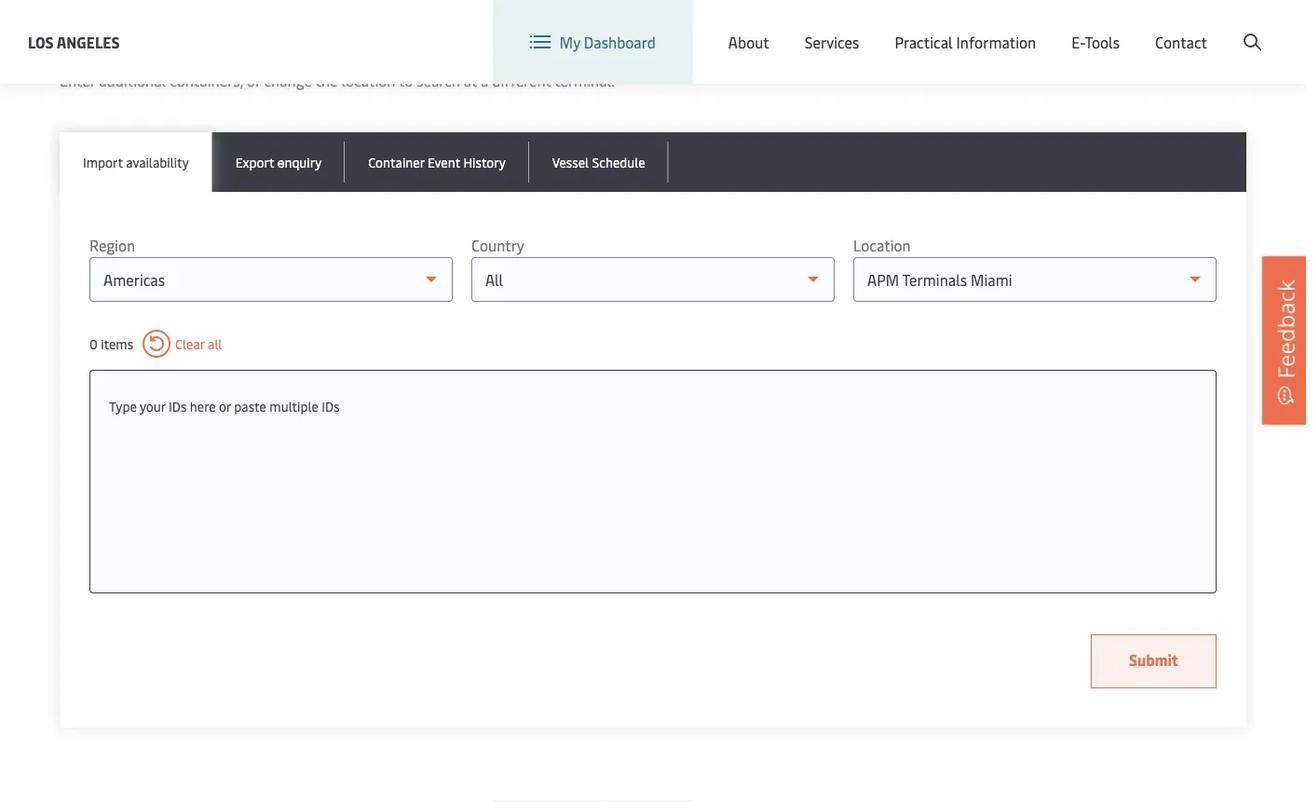 Task type: describe. For each thing, give the bounding box(es) containing it.
los
[[28, 32, 54, 52]]

export еnquiry
[[235, 153, 322, 171]]

global menu button
[[906, 0, 1050, 55]]

enter
[[60, 70, 95, 90]]

2 ids from the left
[[322, 397, 340, 415]]

all
[[208, 335, 222, 353]]

account
[[1216, 17, 1271, 37]]

switch
[[782, 17, 826, 37]]

global
[[947, 17, 990, 38]]

tools
[[1085, 32, 1120, 52]]

here
[[190, 397, 216, 415]]

availability
[[126, 153, 189, 171]]

again
[[144, 29, 206, 65]]

login / create account
[[1120, 17, 1271, 37]]

import
[[83, 153, 123, 171]]

different
[[492, 70, 551, 90]]

my dashboard button
[[530, 0, 656, 84]]

type your ids here or paste multiple ids
[[109, 397, 340, 415]]

practical
[[895, 32, 953, 52]]

about button
[[728, 0, 769, 84]]

multiple
[[270, 397, 319, 415]]

event
[[428, 153, 460, 171]]

my dashboard
[[560, 32, 656, 52]]

location inside button
[[830, 17, 887, 37]]

tab list containing import availability
[[60, 132, 1247, 192]]

clear all
[[175, 335, 222, 353]]

1 vertical spatial or
[[219, 397, 231, 415]]

menu
[[994, 17, 1032, 38]]

global menu
[[947, 17, 1032, 38]]

angeles
[[57, 32, 120, 52]]

los angeles
[[28, 32, 120, 52]]

e-tools
[[1072, 32, 1120, 52]]

search
[[60, 29, 137, 65]]

about
[[728, 32, 769, 52]]

1 ids from the left
[[169, 397, 187, 415]]

switch location
[[782, 17, 887, 37]]

items
[[101, 335, 133, 353]]

contact
[[1155, 32, 1208, 52]]

e-
[[1072, 32, 1085, 52]]

feedback
[[1270, 280, 1301, 379]]

clear
[[175, 335, 205, 353]]

terminal.
[[555, 70, 615, 90]]



Task type: vqa. For each thing, say whether or not it's contained in the screenshot.
About
yes



Task type: locate. For each thing, give the bounding box(es) containing it.
search
[[417, 70, 460, 90]]

dashboard
[[584, 32, 656, 52]]

practical information button
[[895, 0, 1036, 84]]

switch location button
[[752, 17, 887, 38]]

0
[[89, 335, 98, 353]]

import availability button
[[60, 132, 212, 192]]

or
[[247, 70, 260, 90], [219, 397, 231, 415]]

ids
[[169, 397, 187, 415], [322, 397, 340, 415]]

import availability
[[83, 153, 189, 171]]

/
[[1160, 17, 1166, 37]]

container event history button
[[345, 132, 529, 192]]

or left 'change'
[[247, 70, 260, 90]]

search again enter additional containers, or change the location to search at a different terminal.
[[60, 29, 615, 90]]

at
[[464, 70, 477, 90]]

еnquiry
[[277, 153, 322, 171]]

0 horizontal spatial ids
[[169, 397, 187, 415]]

type
[[109, 397, 137, 415]]

0 vertical spatial location
[[830, 17, 887, 37]]

schedule
[[592, 153, 645, 171]]

feedback button
[[1262, 257, 1306, 424]]

login / create account link
[[1086, 0, 1271, 55]]

country
[[471, 235, 525, 255]]

vessel schedule
[[552, 153, 645, 171]]

my
[[560, 32, 580, 52]]

history
[[463, 153, 506, 171]]

to
[[399, 70, 413, 90]]

contact button
[[1155, 0, 1208, 84]]

services button
[[805, 0, 859, 84]]

vessel
[[552, 153, 589, 171]]

vessel schedule button
[[529, 132, 669, 192]]

0 vertical spatial or
[[247, 70, 260, 90]]

or inside search again enter additional containers, or change the location to search at a different terminal.
[[247, 70, 260, 90]]

containers,
[[170, 70, 243, 90]]

0 items
[[89, 335, 133, 353]]

export
[[235, 153, 274, 171]]

change
[[264, 70, 312, 90]]

0 horizontal spatial or
[[219, 397, 231, 415]]

container event history
[[368, 153, 506, 171]]

clear all button
[[143, 330, 222, 358]]

location
[[341, 70, 395, 90]]

the
[[315, 70, 338, 90]]

None text field
[[109, 389, 1197, 423]]

ids right "multiple"
[[322, 397, 340, 415]]

1 horizontal spatial or
[[247, 70, 260, 90]]

1 vertical spatial location
[[853, 235, 911, 255]]

practical information
[[895, 32, 1036, 52]]

ids right the your
[[169, 397, 187, 415]]

information
[[956, 32, 1036, 52]]

your
[[140, 397, 166, 415]]

services
[[805, 32, 859, 52]]

location
[[830, 17, 887, 37], [853, 235, 911, 255]]

region
[[89, 235, 135, 255]]

submit
[[1129, 650, 1179, 670]]

tab list
[[60, 132, 1247, 192]]

submit button
[[1091, 634, 1217, 689]]

or right "here"
[[219, 397, 231, 415]]

export еnquiry button
[[212, 132, 345, 192]]

e-tools button
[[1072, 0, 1120, 84]]

los angeles link
[[28, 30, 120, 54]]

container
[[368, 153, 424, 171]]

paste
[[234, 397, 266, 415]]

a
[[481, 70, 489, 90]]

create
[[1170, 17, 1213, 37]]

1 horizontal spatial ids
[[322, 397, 340, 415]]

login
[[1120, 17, 1157, 37]]

additional
[[99, 70, 166, 90]]



